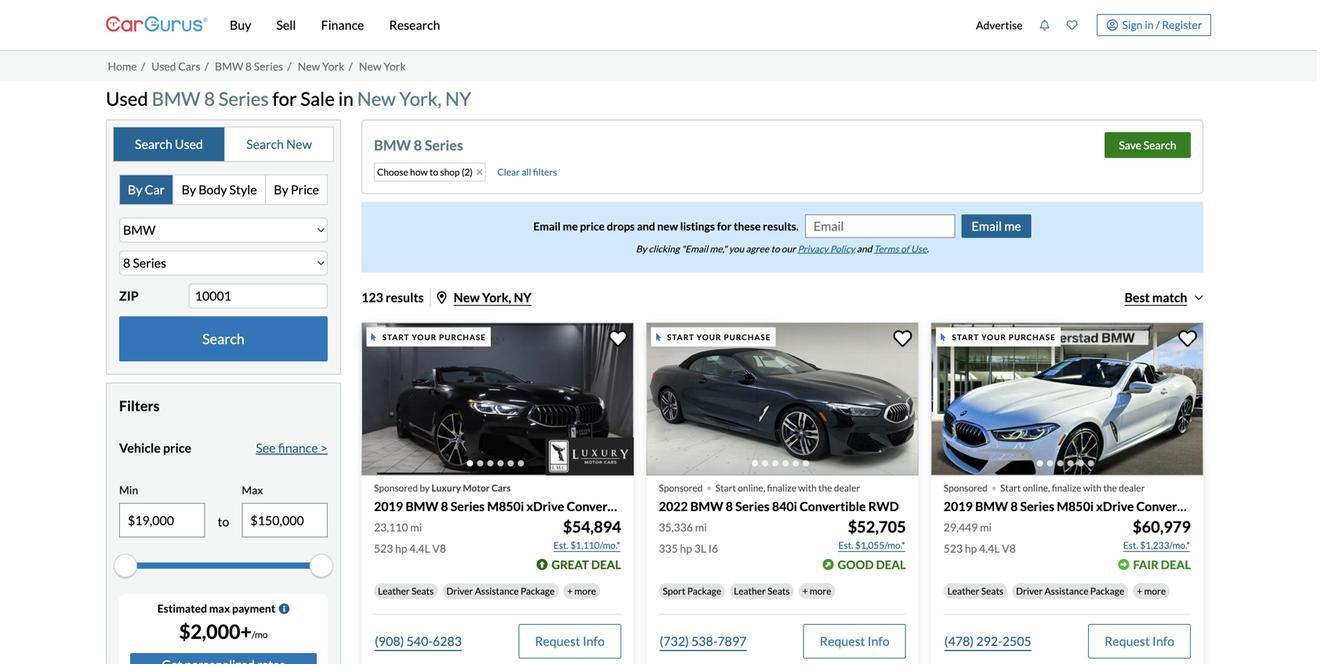 Task type: describe. For each thing, give the bounding box(es) containing it.
leather for ·
[[948, 585, 979, 597]]

research
[[389, 17, 440, 33]]

sponsored · start online, finalize with the dealer 2022 bmw 8 series 840i convertible rwd
[[659, 472, 899, 514]]

by price
[[274, 182, 319, 197]]

save search button
[[1105, 132, 1191, 158]]

vehicle
[[119, 440, 161, 455]]

seats for ·
[[981, 585, 1004, 597]]

request for $54,894
[[535, 633, 580, 649]]

(908) 540-6283
[[375, 633, 462, 649]]

purchase for $54,894
[[439, 332, 486, 342]]

$2,000+
[[179, 620, 252, 643]]

by price tab
[[266, 175, 327, 204]]

1 horizontal spatial ny
[[514, 290, 531, 305]]

(732) 538-7897 button
[[659, 624, 747, 658]]

online, for $52,705
[[738, 482, 765, 494]]

leather for by
[[378, 585, 410, 597]]

Min text field
[[120, 504, 204, 537]]

min
[[119, 483, 138, 497]]

previous image image for $52,705
[[656, 387, 671, 412]]

new
[[657, 219, 678, 233]]

search new
[[246, 136, 312, 152]]

saved cars image
[[1067, 20, 1078, 31]]

"email
[[681, 243, 708, 254]]

body
[[198, 182, 227, 197]]

23,110
[[374, 520, 408, 534]]

0 vertical spatial ny
[[445, 87, 471, 110]]

user icon image
[[1106, 19, 1118, 31]]

est. for $52,705
[[838, 539, 853, 551]]

good
[[838, 557, 874, 571]]

new york, ny
[[454, 290, 531, 305]]

search used
[[135, 136, 203, 152]]

used cars link
[[151, 59, 200, 73]]

+ more for $52,705
[[802, 585, 831, 597]]

start your purchase for $54,894
[[382, 332, 486, 342]]

1 vertical spatial and
[[857, 243, 872, 254]]

search for search used
[[135, 136, 172, 152]]

new right the sale
[[357, 87, 396, 110]]

est. for $60,979
[[1123, 539, 1138, 551]]

terms of use link
[[874, 243, 927, 254]]

bmw down buy popup button
[[215, 59, 243, 73]]

new up the sale
[[298, 59, 320, 73]]

est. $1,110/mo.* button
[[553, 537, 621, 553]]

by car tab
[[120, 175, 174, 204]]

search right save
[[1144, 138, 1176, 152]]

good deal
[[838, 557, 906, 571]]

our
[[781, 243, 796, 254]]

(478) 292-2505
[[944, 633, 1032, 649]]

email for email me price drops and new listings for these results.
[[533, 219, 561, 233]]

1 vertical spatial used
[[106, 87, 148, 110]]

new right map marker alt image
[[454, 290, 480, 305]]

8 inside sponsored by luxury motor cars 2019 bmw 8 series m850i xdrive convertible awd
[[441, 499, 448, 514]]

agree
[[746, 243, 769, 254]]

0 vertical spatial price
[[580, 219, 605, 233]]

2505
[[1002, 633, 1032, 649]]

by body style tab
[[174, 175, 266, 204]]

bmw 8 series
[[374, 136, 463, 154]]

by left clicking
[[636, 243, 647, 254]]

info for $60,979
[[1152, 633, 1174, 649]]

your for $54,894
[[412, 332, 437, 342]]

estimated max payment
[[157, 602, 275, 615]]

cars inside sponsored by luxury motor cars 2019 bmw 8 series m850i xdrive convertible awd
[[492, 482, 511, 494]]

leather seats for by
[[378, 585, 434, 597]]

i6
[[708, 542, 718, 555]]

the for $60,979
[[1103, 482, 1117, 494]]

8 inside sponsored · start online, finalize with the dealer 2019 bmw 8 series m850i xdrive convertible awd
[[1011, 499, 1018, 514]]

these
[[734, 219, 761, 233]]

used inside tab
[[175, 136, 203, 152]]

search used tab
[[114, 127, 225, 161]]

sponsored for $52,705
[[659, 482, 703, 494]]

(908)
[[375, 633, 404, 649]]

times image
[[477, 167, 483, 177]]

m850i inside sponsored · start online, finalize with the dealer 2019 bmw 8 series m850i xdrive convertible awd
[[1057, 499, 1094, 514]]

tab list containing search used
[[113, 126, 334, 162]]

previous image image for $60,979
[[941, 387, 956, 412]]

523 for ·
[[944, 542, 963, 555]]

sponsored for $60,979
[[944, 482, 988, 494]]

sponsored for $54,894
[[374, 482, 418, 494]]

bmw inside sponsored · start online, finalize with the dealer 2019 bmw 8 series m850i xdrive convertible awd
[[975, 499, 1008, 514]]

sign in / register menu item
[[1086, 14, 1211, 36]]

$1,233/mo.*
[[1140, 539, 1190, 551]]

request for $52,705
[[820, 633, 865, 649]]

+ for $54,894
[[567, 585, 573, 597]]

123 results
[[361, 290, 424, 305]]

sell button
[[264, 0, 309, 50]]

xdrive inside sponsored · start online, finalize with the dealer 2019 bmw 8 series m850i xdrive convertible awd
[[1096, 499, 1134, 514]]

dealer for $52,705
[[834, 482, 860, 494]]

of
[[901, 243, 909, 254]]

1 york from the left
[[322, 59, 345, 73]]

by body style
[[182, 182, 257, 197]]

clear
[[497, 166, 520, 178]]

finance
[[321, 17, 364, 33]]

new right new york link
[[359, 59, 381, 73]]

.
[[927, 243, 929, 254]]

bmw inside sponsored · start online, finalize with the dealer 2022 bmw 8 series 840i convertible rwd
[[690, 499, 723, 514]]

privacy policy link
[[798, 243, 855, 254]]

new york link
[[298, 59, 345, 73]]

finance button
[[309, 0, 377, 50]]

convertible inside sponsored · start online, finalize with the dealer 2022 bmw 8 series 840i convertible rwd
[[800, 499, 866, 514]]

rwd
[[868, 499, 899, 514]]

ZIP telephone field
[[189, 283, 328, 308]]

purchase for $52,705
[[724, 332, 771, 342]]

mi for $54,894
[[410, 520, 422, 534]]

2 leather from the left
[[734, 585, 766, 597]]

choose how to shop (2)
[[377, 166, 473, 178]]

clear all filters
[[497, 166, 557, 178]]

$60,979
[[1133, 517, 1191, 536]]

bmw 8 series link
[[215, 59, 283, 73]]

results
[[386, 290, 424, 305]]

(2)
[[462, 166, 473, 178]]

style
[[229, 182, 257, 197]]

538-
[[691, 633, 718, 649]]

filters
[[119, 397, 160, 414]]

driver for luxury motor cars
[[446, 585, 473, 597]]

3l
[[694, 542, 706, 555]]

fair
[[1133, 557, 1159, 571]]

v8 for luxury motor cars
[[432, 542, 446, 555]]

bmw down "used cars" link
[[152, 87, 200, 110]]

request for $60,979
[[1105, 633, 1150, 649]]

drops
[[607, 219, 635, 233]]

8 down buy popup button
[[245, 59, 252, 73]]

email me button
[[961, 214, 1031, 238]]

$1,110/mo.*
[[570, 539, 620, 551]]

series inside sponsored by luxury motor cars 2019 bmw 8 series m850i xdrive convertible awd
[[451, 499, 485, 514]]

deal for $54,894
[[591, 557, 621, 571]]

cargurus logo homepage link image
[[106, 3, 208, 47]]

series inside sponsored · start online, finalize with the dealer 2022 bmw 8 series 840i convertible rwd
[[735, 499, 770, 514]]

use
[[911, 243, 927, 254]]

clear all filters button
[[497, 166, 557, 178]]

search for search
[[202, 330, 245, 347]]

email me
[[972, 218, 1021, 233]]

0 vertical spatial for
[[272, 87, 297, 110]]

29,449
[[944, 520, 978, 534]]

+ for $52,705
[[802, 585, 808, 597]]

35,336 mi 335 hp 3l i6
[[659, 520, 718, 555]]

to inside button
[[430, 166, 438, 178]]

$54,894
[[563, 517, 621, 536]]

driver assistance package for ·
[[1016, 585, 1124, 597]]

research button
[[377, 0, 453, 50]]

(732) 538-7897
[[660, 633, 747, 649]]

8 up how
[[414, 136, 422, 154]]

sponsored · start online, finalize with the dealer 2019 bmw 8 series m850i xdrive convertible awd
[[944, 472, 1236, 514]]

zip
[[119, 288, 139, 303]]

payment
[[232, 602, 275, 615]]

see finance > link
[[256, 439, 328, 457]]

$52,705
[[848, 517, 906, 536]]

driver assistance package for luxury motor cars
[[446, 585, 555, 597]]

open notifications image
[[1039, 20, 1050, 31]]

tab list containing by car
[[119, 174, 328, 205]]

4.4l for ·
[[979, 542, 1000, 555]]

white 2019 bmw 8 series m850i xdrive convertible awd convertible all-wheel drive automatic image
[[931, 322, 1203, 476]]

awd inside sponsored · start online, finalize with the dealer 2019 bmw 8 series m850i xdrive convertible awd
[[1205, 499, 1236, 514]]

2 seats from the left
[[768, 585, 790, 597]]

start for $52,705
[[667, 332, 694, 342]]

in inside sign in / register link
[[1145, 18, 1154, 31]]

finalize for $60,979
[[1052, 482, 1081, 494]]

sport package
[[663, 585, 721, 597]]

deal for $60,979
[[1161, 557, 1191, 571]]

by car
[[128, 182, 165, 197]]

1 vertical spatial york,
[[482, 290, 511, 305]]

+ more for $54,894
[[567, 585, 596, 597]]

mi for $60,979
[[980, 520, 992, 534]]

home link
[[108, 59, 137, 73]]

me for email me price drops and new listings for these results.
[[563, 219, 578, 233]]

info circle image
[[279, 603, 289, 614]]

0 horizontal spatial cars
[[178, 59, 200, 73]]

next image image for $52,705
[[893, 387, 909, 412]]

840i
[[772, 499, 797, 514]]

email me price drops and new listings for these results.
[[533, 219, 799, 233]]

new inside search new tab
[[286, 136, 312, 152]]

more for $52,705
[[810, 585, 831, 597]]

menu containing sign in / register
[[968, 3, 1211, 47]]

the for $52,705
[[819, 482, 832, 494]]

me,"
[[710, 243, 727, 254]]

with for $52,705
[[798, 482, 817, 494]]

email for email me
[[972, 218, 1002, 233]]

choose
[[377, 166, 408, 178]]

(908) 540-6283 button
[[374, 624, 463, 658]]

see
[[256, 440, 276, 455]]

/ right home link
[[141, 59, 145, 73]]

123
[[361, 290, 383, 305]]

request info for $52,705
[[820, 633, 890, 649]]

0 horizontal spatial to
[[218, 514, 229, 529]]



Task type: locate. For each thing, give the bounding box(es) containing it.
(478)
[[944, 633, 974, 649]]

0 horizontal spatial info
[[583, 633, 605, 649]]

0 horizontal spatial price
[[163, 440, 191, 455]]

york
[[322, 59, 345, 73], [384, 59, 406, 73]]

1 with from the left
[[798, 482, 817, 494]]

by left the car
[[128, 182, 142, 197]]

/ inside menu item
[[1156, 18, 1160, 31]]

request info down good
[[820, 633, 890, 649]]

start for $60,979
[[952, 332, 979, 342]]

2 driver assistance package from the left
[[1016, 585, 1124, 597]]

bmw inside sponsored by luxury motor cars 2019 bmw 8 series m850i xdrive convertible awd
[[405, 499, 438, 514]]

0 horizontal spatial mouse pointer image
[[371, 333, 376, 341]]

2 horizontal spatial leather seats
[[948, 585, 1004, 597]]

1 the from the left
[[819, 482, 832, 494]]

mi inside 23,110 mi 523 hp 4.4l v8
[[410, 520, 422, 534]]

your for $60,979
[[982, 332, 1006, 342]]

0 horizontal spatial request info button
[[518, 624, 621, 658]]

1 horizontal spatial for
[[717, 219, 732, 233]]

mi right the "23,110"
[[410, 520, 422, 534]]

+ more for $60,979
[[1137, 585, 1166, 597]]

1 leather seats from the left
[[378, 585, 434, 597]]

0 horizontal spatial request
[[535, 633, 580, 649]]

0 horizontal spatial for
[[272, 87, 297, 110]]

2 awd from the left
[[1205, 499, 1236, 514]]

menu
[[968, 3, 1211, 47]]

deal down $1,055/mo.*
[[876, 557, 906, 571]]

search for search new
[[246, 136, 284, 152]]

1 deal from the left
[[591, 557, 621, 571]]

v8 inside 23,110 mi 523 hp 4.4l v8
[[432, 542, 446, 555]]

1 horizontal spatial request
[[820, 633, 865, 649]]

1 horizontal spatial dealer
[[1119, 482, 1145, 494]]

1 horizontal spatial request info
[[820, 633, 890, 649]]

vehicle price
[[119, 440, 191, 455]]

1 online, from the left
[[738, 482, 765, 494]]

by left price
[[274, 182, 288, 197]]

sponsored inside sponsored · start online, finalize with the dealer 2019 bmw 8 series m850i xdrive convertible awd
[[944, 482, 988, 494]]

0 horizontal spatial m850i
[[487, 499, 524, 514]]

mouse pointer image
[[656, 333, 661, 341]]

0 horizontal spatial finalize
[[767, 482, 797, 494]]

price left the drops
[[580, 219, 605, 233]]

0 horizontal spatial v8
[[432, 542, 446, 555]]

package right "sport"
[[687, 585, 721, 597]]

used
[[151, 59, 176, 73], [106, 87, 148, 110], [175, 136, 203, 152]]

3 info from the left
[[1152, 633, 1174, 649]]

1 + from the left
[[567, 585, 573, 597]]

convertible up the $52,705 est. $1,055/mo.*
[[800, 499, 866, 514]]

3 leather from the left
[[948, 585, 979, 597]]

1 v8 from the left
[[432, 542, 446, 555]]

me inside button
[[1004, 218, 1021, 233]]

2 horizontal spatial deal
[[1161, 557, 1191, 571]]

online, inside sponsored · start online, finalize with the dealer 2019 bmw 8 series m850i xdrive convertible awd
[[1023, 482, 1050, 494]]

bmw right 2022
[[690, 499, 723, 514]]

by inside tab
[[128, 182, 142, 197]]

8 inside sponsored · start online, finalize with the dealer 2022 bmw 8 series 840i convertible rwd
[[726, 499, 733, 514]]

previous image image
[[371, 387, 387, 412], [656, 387, 671, 412], [941, 387, 956, 412]]

info down "fair deal"
[[1152, 633, 1174, 649]]

1 horizontal spatial assistance
[[1045, 585, 1088, 597]]

leather seats for ·
[[948, 585, 1004, 597]]

hp inside 29,449 mi 523 hp 4.4l v8
[[965, 542, 977, 555]]

start your purchase for $52,705
[[667, 332, 771, 342]]

xdrive
[[526, 499, 564, 514], [1096, 499, 1134, 514]]

(478) 292-2505 button
[[944, 624, 1032, 658]]

to
[[430, 166, 438, 178], [771, 243, 780, 254], [218, 514, 229, 529]]

1 hp from the left
[[395, 542, 407, 555]]

/ left 'register'
[[1156, 18, 1160, 31]]

1 m850i from the left
[[487, 499, 524, 514]]

in right sign
[[1145, 18, 1154, 31]]

your
[[412, 332, 437, 342], [697, 332, 722, 342], [982, 332, 1006, 342]]

deal down $1,233/mo.*
[[1161, 557, 1191, 571]]

3 convertible from the left
[[1136, 499, 1203, 514]]

1 more from the left
[[574, 585, 596, 597]]

2 horizontal spatial info
[[1152, 633, 1174, 649]]

1 convertible from the left
[[567, 499, 633, 514]]

0 vertical spatial in
[[1145, 18, 1154, 31]]

est. up "great"
[[554, 539, 569, 551]]

$2,000+ /mo
[[179, 620, 268, 643]]

2 est. from the left
[[838, 539, 853, 551]]

3 more from the left
[[1144, 585, 1166, 597]]

policy
[[830, 243, 855, 254]]

sport
[[663, 585, 685, 597]]

0 horizontal spatial request info
[[535, 633, 605, 649]]

2 next image image from the left
[[893, 387, 909, 412]]

2 horizontal spatial package
[[1090, 585, 1124, 597]]

package down "great"
[[521, 585, 555, 597]]

(732)
[[660, 633, 689, 649]]

hp inside 23,110 mi 523 hp 4.4l v8
[[395, 542, 407, 555]]

york up the sale
[[322, 59, 345, 73]]

convertible up $60,979
[[1136, 499, 1203, 514]]

0 horizontal spatial york
[[322, 59, 345, 73]]

2 request from the left
[[820, 633, 865, 649]]

request info button for $60,979
[[1088, 624, 1191, 658]]

2 request info button from the left
[[803, 624, 906, 658]]

3 start your purchase from the left
[[952, 332, 1056, 342]]

3 est. from the left
[[1123, 539, 1138, 551]]

2022
[[659, 499, 688, 514]]

2 4.4l from the left
[[979, 542, 1000, 555]]

deal down $1,110/mo.*
[[591, 557, 621, 571]]

2 hp from the left
[[680, 542, 692, 555]]

2 more from the left
[[810, 585, 831, 597]]

>
[[320, 440, 328, 455]]

1 request info from the left
[[535, 633, 605, 649]]

with inside sponsored · start online, finalize with the dealer 2022 bmw 8 series 840i convertible rwd
[[798, 482, 817, 494]]

8 left 840i
[[726, 499, 733, 514]]

with
[[798, 482, 817, 494], [1083, 482, 1102, 494]]

bmw up choose
[[374, 136, 411, 154]]

1 horizontal spatial 2019
[[944, 499, 973, 514]]

1 request info button from the left
[[518, 624, 621, 658]]

Max text field
[[243, 504, 327, 537]]

8 down luxury
[[441, 499, 448, 514]]

1 xdrive from the left
[[526, 499, 564, 514]]

1 mi from the left
[[410, 520, 422, 534]]

· up 29,449 mi 523 hp 4.4l v8
[[991, 472, 997, 501]]

york down research "popup button"
[[384, 59, 406, 73]]

1 horizontal spatial more
[[810, 585, 831, 597]]

by left body
[[182, 182, 196, 197]]

new up by price
[[286, 136, 312, 152]]

terms
[[874, 243, 899, 254]]

convertible inside sponsored · start online, finalize with the dealer 2019 bmw 8 series m850i xdrive convertible awd
[[1136, 499, 1203, 514]]

2 sponsored from the left
[[659, 482, 703, 494]]

2 · from the left
[[991, 472, 997, 501]]

1 horizontal spatial cars
[[492, 482, 511, 494]]

luxury motor cars image
[[546, 437, 634, 476]]

0 horizontal spatial leather
[[378, 585, 410, 597]]

to left max "text box"
[[218, 514, 229, 529]]

finalize
[[767, 482, 797, 494], [1052, 482, 1081, 494]]

2 start your purchase from the left
[[667, 332, 771, 342]]

more
[[574, 585, 596, 597], [810, 585, 831, 597], [1144, 585, 1166, 597]]

3 leather seats from the left
[[948, 585, 1004, 597]]

2 leather seats from the left
[[734, 585, 790, 597]]

you
[[729, 243, 744, 254]]

max
[[209, 602, 230, 615]]

3 your from the left
[[982, 332, 1006, 342]]

1 horizontal spatial email
[[972, 218, 1002, 233]]

save search
[[1119, 138, 1176, 152]]

8 down bmw 8 series link on the left top of the page
[[204, 87, 215, 110]]

3 next image image from the left
[[1178, 387, 1194, 412]]

1 horizontal spatial price
[[580, 219, 605, 233]]

cars
[[178, 59, 200, 73], [492, 482, 511, 494]]

1 horizontal spatial driver
[[1016, 585, 1043, 597]]

0 horizontal spatial start your purchase
[[382, 332, 486, 342]]

3 purchase from the left
[[1009, 332, 1056, 342]]

shop
[[440, 166, 460, 178]]

0 horizontal spatial in
[[338, 87, 354, 110]]

2 horizontal spatial hp
[[965, 542, 977, 555]]

1 vertical spatial ny
[[514, 290, 531, 305]]

2 xdrive from the left
[[1096, 499, 1134, 514]]

2 assistance from the left
[[1045, 585, 1088, 597]]

est. for $54,894
[[554, 539, 569, 551]]

est. up good
[[838, 539, 853, 551]]

package for ·
[[1090, 585, 1124, 597]]

by clicking "email me," you agree to our privacy policy and terms of use .
[[636, 243, 929, 254]]

0 horizontal spatial driver
[[446, 585, 473, 597]]

2 deal from the left
[[876, 557, 906, 571]]

driver for ·
[[1016, 585, 1043, 597]]

1 vertical spatial in
[[338, 87, 354, 110]]

1 horizontal spatial v8
[[1002, 542, 1016, 555]]

3 previous image image from the left
[[941, 387, 956, 412]]

0 horizontal spatial more
[[574, 585, 596, 597]]

2 finalize from the left
[[1052, 482, 1081, 494]]

1 horizontal spatial hp
[[680, 542, 692, 555]]

hp left 3l
[[680, 542, 692, 555]]

1 awd from the left
[[635, 499, 666, 514]]

3 request info button from the left
[[1088, 624, 1191, 658]]

35,336
[[659, 520, 693, 534]]

request info button
[[518, 624, 621, 658], [803, 624, 906, 658], [1088, 624, 1191, 658]]

1 dealer from the left
[[834, 482, 860, 494]]

black 2022 bmw 8 series 840i convertible rwd convertible rear-wheel drive automatic image
[[646, 322, 919, 476]]

0 horizontal spatial york,
[[399, 87, 442, 110]]

sign
[[1122, 18, 1143, 31]]

0 horizontal spatial package
[[521, 585, 555, 597]]

advertise
[[976, 18, 1023, 32]]

used bmw 8 series for sale in new york, ny
[[106, 87, 471, 110]]

start inside sponsored · start online, finalize with the dealer 2022 bmw 8 series 840i convertible rwd
[[715, 482, 736, 494]]

how
[[410, 166, 428, 178]]

1 horizontal spatial purchase
[[724, 332, 771, 342]]

finalize inside sponsored · start online, finalize with the dealer 2019 bmw 8 series m850i xdrive convertible awd
[[1052, 482, 1081, 494]]

leather seats up 7897
[[734, 585, 790, 597]]

0 horizontal spatial with
[[798, 482, 817, 494]]

finance
[[278, 440, 318, 455]]

2019 inside sponsored by luxury motor cars 2019 bmw 8 series m850i xdrive convertible awd
[[374, 499, 403, 514]]

3 + more from the left
[[1137, 585, 1166, 597]]

1 next image image from the left
[[609, 387, 624, 412]]

previous image image for $54,894
[[371, 387, 387, 412]]

finalize inside sponsored · start online, finalize with the dealer 2022 bmw 8 series 840i convertible rwd
[[767, 482, 797, 494]]

1 horizontal spatial finalize
[[1052, 482, 1081, 494]]

est. up fair
[[1123, 539, 1138, 551]]

2 horizontal spatial start your purchase
[[952, 332, 1056, 342]]

8 up 29,449 mi 523 hp 4.4l v8
[[1011, 499, 1018, 514]]

assistance
[[475, 585, 519, 597], [1045, 585, 1088, 597]]

1 start your purchase from the left
[[382, 332, 486, 342]]

register
[[1162, 18, 1202, 31]]

4.4l for by
[[409, 542, 430, 555]]

menu bar containing buy
[[208, 0, 968, 50]]

1 horizontal spatial est.
[[838, 539, 853, 551]]

hp down 29,449
[[965, 542, 977, 555]]

v8 for ·
[[1002, 542, 1016, 555]]

cars right motor
[[492, 482, 511, 494]]

mi right 29,449
[[980, 520, 992, 534]]

price
[[291, 182, 319, 197]]

0 horizontal spatial convertible
[[567, 499, 633, 514]]

1 previous image image from the left
[[371, 387, 387, 412]]

driver assistance package up 6283
[[446, 585, 555, 597]]

hp for $54,894
[[395, 542, 407, 555]]

sign in / register
[[1122, 18, 1202, 31]]

1 4.4l from the left
[[409, 542, 430, 555]]

mi
[[410, 520, 422, 534], [695, 520, 707, 534], [980, 520, 992, 534]]

with inside sponsored · start online, finalize with the dealer 2019 bmw 8 series m850i xdrive convertible awd
[[1083, 482, 1102, 494]]

save
[[1119, 138, 1141, 152]]

and right policy on the top of page
[[857, 243, 872, 254]]

0 horizontal spatial your
[[412, 332, 437, 342]]

1 horizontal spatial to
[[430, 166, 438, 178]]

2 + more from the left
[[802, 585, 831, 597]]

2 + from the left
[[802, 585, 808, 597]]

· right 2022
[[706, 472, 712, 501]]

/ left new york link
[[287, 59, 291, 73]]

great deal
[[552, 557, 621, 571]]

awd inside sponsored by luxury motor cars 2019 bmw 8 series m850i xdrive convertible awd
[[635, 499, 666, 514]]

info for $52,705
[[868, 633, 890, 649]]

leather seats up the (908) 540-6283
[[378, 585, 434, 597]]

sponsored inside sponsored · start online, finalize with the dealer 2022 bmw 8 series 840i convertible rwd
[[659, 482, 703, 494]]

2 523 from the left
[[944, 542, 963, 555]]

1 your from the left
[[412, 332, 437, 342]]

used right home
[[151, 59, 176, 73]]

3 seats from the left
[[981, 585, 1004, 597]]

m850i
[[487, 499, 524, 514], [1057, 499, 1094, 514]]

leather up 7897
[[734, 585, 766, 597]]

driver assistance package up 2505
[[1016, 585, 1124, 597]]

2 2019 from the left
[[944, 499, 973, 514]]

523 inside 29,449 mi 523 hp 4.4l v8
[[944, 542, 963, 555]]

1 horizontal spatial me
[[1004, 218, 1021, 233]]

1 horizontal spatial with
[[1083, 482, 1102, 494]]

purchase for $60,979
[[1009, 332, 1056, 342]]

filters
[[533, 166, 557, 178]]

driver assistance package
[[446, 585, 555, 597], [1016, 585, 1124, 597]]

523 for by
[[374, 542, 393, 555]]

1 sponsored from the left
[[374, 482, 418, 494]]

1 info from the left
[[583, 633, 605, 649]]

1 horizontal spatial in
[[1145, 18, 1154, 31]]

1 vertical spatial to
[[771, 243, 780, 254]]

choose how to shop (2) button
[[374, 163, 486, 181]]

2 driver from the left
[[1016, 585, 1043, 597]]

for left the sale
[[272, 87, 297, 110]]

1 horizontal spatial +
[[802, 585, 808, 597]]

ny
[[445, 87, 471, 110], [514, 290, 531, 305]]

home
[[108, 59, 137, 73]]

2 mi from the left
[[695, 520, 707, 534]]

2 convertible from the left
[[800, 499, 866, 514]]

convertible inside sponsored by luxury motor cars 2019 bmw 8 series m850i xdrive convertible awd
[[567, 499, 633, 514]]

sponsored up 29,449
[[944, 482, 988, 494]]

0 vertical spatial used
[[151, 59, 176, 73]]

3 request info from the left
[[1105, 633, 1174, 649]]

/ right new york link
[[349, 59, 353, 73]]

finalize for $52,705
[[767, 482, 797, 494]]

3 sponsored from the left
[[944, 482, 988, 494]]

xdrive up $60,979 est. $1,233/mo.*
[[1096, 499, 1134, 514]]

mouse pointer image
[[371, 333, 376, 341], [941, 333, 946, 341]]

$1,055/mo.*
[[855, 539, 905, 551]]

2 purchase from the left
[[724, 332, 771, 342]]

0 horizontal spatial seats
[[412, 585, 434, 597]]

2 horizontal spatial sponsored
[[944, 482, 988, 494]]

4.4l inside 23,110 mi 523 hp 4.4l v8
[[409, 542, 430, 555]]

m850i inside sponsored by luxury motor cars 2019 bmw 8 series m850i xdrive convertible awd
[[487, 499, 524, 514]]

3 deal from the left
[[1161, 557, 1191, 571]]

by for by body style
[[182, 182, 196, 197]]

1 horizontal spatial and
[[857, 243, 872, 254]]

online, for $60,979
[[1023, 482, 1050, 494]]

1 horizontal spatial seats
[[768, 585, 790, 597]]

est. inside $54,894 est. $1,110/mo.*
[[554, 539, 569, 551]]

hp inside 35,336 mi 335 hp 3l i6
[[680, 542, 692, 555]]

used down home link
[[106, 87, 148, 110]]

0 horizontal spatial purchase
[[439, 332, 486, 342]]

convertible up the $54,894
[[567, 499, 633, 514]]

dealer inside sponsored · start online, finalize with the dealer 2022 bmw 8 series 840i convertible rwd
[[834, 482, 860, 494]]

1 horizontal spatial 523
[[944, 542, 963, 555]]

used up body
[[175, 136, 203, 152]]

price right the vehicle
[[163, 440, 191, 455]]

series inside sponsored · start online, finalize with the dealer 2019 bmw 8 series m850i xdrive convertible awd
[[1020, 499, 1054, 514]]

· inside sponsored · start online, finalize with the dealer 2019 bmw 8 series m850i xdrive convertible awd
[[991, 472, 997, 501]]

2 vertical spatial used
[[175, 136, 203, 152]]

0 horizontal spatial xdrive
[[526, 499, 564, 514]]

523 down 29,449
[[944, 542, 963, 555]]

1 horizontal spatial start your purchase
[[667, 332, 771, 342]]

mi inside 29,449 mi 523 hp 4.4l v8
[[980, 520, 992, 534]]

mouse pointer image for ·
[[941, 333, 946, 341]]

dealer up $60,979
[[1119, 482, 1145, 494]]

driver up 2505
[[1016, 585, 1043, 597]]

request info for $54,894
[[535, 633, 605, 649]]

price
[[580, 219, 605, 233], [163, 440, 191, 455]]

0 horizontal spatial est.
[[554, 539, 569, 551]]

black sapphire metallic 2019 bmw 8 series m850i xdrive convertible awd convertible all-wheel drive 8-speed automatic image
[[361, 322, 634, 476]]

bmw down by
[[405, 499, 438, 514]]

1 vertical spatial for
[[717, 219, 732, 233]]

/ right "used cars" link
[[205, 59, 209, 73]]

mi inside 35,336 mi 335 hp 3l i6
[[695, 520, 707, 534]]

with for $60,979
[[1083, 482, 1102, 494]]

to left our
[[771, 243, 780, 254]]

· for $60,979
[[991, 472, 997, 501]]

leather up (478)
[[948, 585, 979, 597]]

xdrive inside sponsored by luxury motor cars 2019 bmw 8 series m850i xdrive convertible awd
[[526, 499, 564, 514]]

2 the from the left
[[1103, 482, 1117, 494]]

assistance for luxury motor cars
[[475, 585, 519, 597]]

2 horizontal spatial next image image
[[1178, 387, 1194, 412]]

0 horizontal spatial hp
[[395, 542, 407, 555]]

xdrive up $54,894 est. $1,110/mo.*
[[526, 499, 564, 514]]

2 york from the left
[[384, 59, 406, 73]]

2 horizontal spatial + more
[[1137, 585, 1166, 597]]

1 driver from the left
[[446, 585, 473, 597]]

2 horizontal spatial your
[[982, 332, 1006, 342]]

Email email field
[[806, 215, 954, 237]]

your for $52,705
[[697, 332, 722, 342]]

and left new
[[637, 219, 655, 233]]

sponsored inside sponsored by luxury motor cars 2019 bmw 8 series m850i xdrive convertible awd
[[374, 482, 418, 494]]

523 down the "23,110"
[[374, 542, 393, 555]]

info for $54,894
[[583, 633, 605, 649]]

sale
[[300, 87, 335, 110]]

mi for $52,705
[[695, 520, 707, 534]]

0 horizontal spatial and
[[637, 219, 655, 233]]

seats for by
[[412, 585, 434, 597]]

est. $1,055/mo.* button
[[838, 537, 906, 553]]

next image image
[[609, 387, 624, 412], [893, 387, 909, 412], [1178, 387, 1194, 412]]

in right the sale
[[338, 87, 354, 110]]

next image image for $60,979
[[1178, 387, 1194, 412]]

1 horizontal spatial mi
[[695, 520, 707, 534]]

1 est. from the left
[[554, 539, 569, 551]]

deal for $52,705
[[876, 557, 906, 571]]

0 horizontal spatial +
[[567, 585, 573, 597]]

2 horizontal spatial leather
[[948, 585, 979, 597]]

mi up 3l
[[695, 520, 707, 534]]

hp down the "23,110"
[[395, 542, 407, 555]]

search down "zip" telephone field
[[202, 330, 245, 347]]

1 vertical spatial cars
[[492, 482, 511, 494]]

1 request from the left
[[535, 633, 580, 649]]

1 driver assistance package from the left
[[446, 585, 555, 597]]

email inside button
[[972, 218, 1002, 233]]

deal
[[591, 557, 621, 571], [876, 557, 906, 571], [1161, 557, 1191, 571]]

search new tab
[[225, 127, 333, 161]]

start inside sponsored · start online, finalize with the dealer 2019 bmw 8 series m850i xdrive convertible awd
[[1000, 482, 1021, 494]]

request info button for $54,894
[[518, 624, 621, 658]]

search up the car
[[135, 136, 172, 152]]

request info button down good
[[803, 624, 906, 658]]

leather seats up (478) 292-2505
[[948, 585, 1004, 597]]

tab list
[[113, 126, 334, 162], [119, 174, 328, 205]]

by
[[128, 182, 142, 197], [182, 182, 196, 197], [274, 182, 288, 197], [636, 243, 647, 254]]

523 inside 23,110 mi 523 hp 4.4l v8
[[374, 542, 393, 555]]

0 horizontal spatial deal
[[591, 557, 621, 571]]

v8
[[432, 542, 446, 555], [1002, 542, 1016, 555]]

request info button down "great"
[[518, 624, 621, 658]]

info down great deal
[[583, 633, 605, 649]]

request info for $60,979
[[1105, 633, 1174, 649]]

1 horizontal spatial sponsored
[[659, 482, 703, 494]]

2 package from the left
[[687, 585, 721, 597]]

2019 up 29,449
[[944, 499, 973, 514]]

2 horizontal spatial est.
[[1123, 539, 1138, 551]]

next image image for $54,894
[[609, 387, 624, 412]]

0 vertical spatial york,
[[399, 87, 442, 110]]

3 mi from the left
[[980, 520, 992, 534]]

series
[[254, 59, 283, 73], [219, 87, 269, 110], [425, 136, 463, 154], [451, 499, 485, 514], [735, 499, 770, 514], [1020, 499, 1054, 514]]

info down good deal
[[868, 633, 890, 649]]

start your purchase for $60,979
[[952, 332, 1056, 342]]

clicking
[[649, 243, 680, 254]]

package for luxury motor cars
[[521, 585, 555, 597]]

est. inside $60,979 est. $1,233/mo.*
[[1123, 539, 1138, 551]]

by for by price
[[274, 182, 288, 197]]

sell
[[276, 17, 296, 33]]

mouse pointer image for by
[[371, 333, 376, 341]]

2 horizontal spatial convertible
[[1136, 499, 1203, 514]]

dealer for $60,979
[[1119, 482, 1145, 494]]

2 dealer from the left
[[1119, 482, 1145, 494]]

request info down "great"
[[535, 633, 605, 649]]

1 horizontal spatial ·
[[991, 472, 997, 501]]

sponsored left by
[[374, 482, 418, 494]]

map marker alt image
[[437, 291, 447, 304]]

1 523 from the left
[[374, 542, 393, 555]]

2 your from the left
[[697, 332, 722, 342]]

2 m850i from the left
[[1057, 499, 1094, 514]]

start for $54,894
[[382, 332, 410, 342]]

1 + more from the left
[[567, 585, 596, 597]]

2 horizontal spatial request info
[[1105, 633, 1174, 649]]

2019 up the "23,110"
[[374, 499, 403, 514]]

online, inside sponsored · start online, finalize with the dealer 2022 bmw 8 series 840i convertible rwd
[[738, 482, 765, 494]]

cargurus logo homepage link link
[[106, 3, 208, 47]]

1 · from the left
[[706, 472, 712, 501]]

for left the these
[[717, 219, 732, 233]]

more for $54,894
[[574, 585, 596, 597]]

leather up (908)
[[378, 585, 410, 597]]

3 package from the left
[[1090, 585, 1124, 597]]

sponsored
[[374, 482, 418, 494], [659, 482, 703, 494], [944, 482, 988, 494]]

1 purchase from the left
[[439, 332, 486, 342]]

1 leather from the left
[[378, 585, 410, 597]]

hp for $52,705
[[680, 542, 692, 555]]

1 horizontal spatial awd
[[1205, 499, 1236, 514]]

1 horizontal spatial online,
[[1023, 482, 1050, 494]]

search button
[[119, 316, 328, 361]]

1 horizontal spatial convertible
[[800, 499, 866, 514]]

2 horizontal spatial previous image image
[[941, 387, 956, 412]]

by for by car
[[128, 182, 142, 197]]

the inside sponsored · start online, finalize with the dealer 2019 bmw 8 series m850i xdrive convertible awd
[[1103, 482, 1117, 494]]

fair deal
[[1133, 557, 1191, 571]]

$52,705 est. $1,055/mo.*
[[838, 517, 906, 551]]

2 horizontal spatial to
[[771, 243, 780, 254]]

1 2019 from the left
[[374, 499, 403, 514]]

1 horizontal spatial info
[[868, 633, 890, 649]]

york, right map marker alt image
[[482, 290, 511, 305]]

est. inside the $52,705 est. $1,055/mo.*
[[838, 539, 853, 551]]

bmw up 29,449 mi 523 hp 4.4l v8
[[975, 499, 1008, 514]]

1 horizontal spatial the
[[1103, 482, 1117, 494]]

dealer inside sponsored · start online, finalize with the dealer 2019 bmw 8 series m850i xdrive convertible awd
[[1119, 482, 1145, 494]]

york, up bmw 8 series
[[399, 87, 442, 110]]

to right how
[[430, 166, 438, 178]]

v8 inside 29,449 mi 523 hp 4.4l v8
[[1002, 542, 1016, 555]]

leather seats
[[378, 585, 434, 597], [734, 585, 790, 597], [948, 585, 1004, 597]]

2 v8 from the left
[[1002, 542, 1016, 555]]

request info button down fair
[[1088, 624, 1191, 658]]

2 previous image image from the left
[[656, 387, 671, 412]]

listings
[[680, 219, 715, 233]]

me for email me
[[1004, 218, 1021, 233]]

2 request info from the left
[[820, 633, 890, 649]]

$54,894 est. $1,110/mo.*
[[554, 517, 621, 551]]

· for $52,705
[[706, 472, 712, 501]]

online,
[[738, 482, 765, 494], [1023, 482, 1050, 494]]

4.4l inside 29,449 mi 523 hp 4.4l v8
[[979, 542, 1000, 555]]

1 horizontal spatial deal
[[876, 557, 906, 571]]

292-
[[976, 633, 1002, 649]]

0 horizontal spatial ny
[[445, 87, 471, 110]]

cars down cargurus logo homepage link link
[[178, 59, 200, 73]]

2 info from the left
[[868, 633, 890, 649]]

the inside sponsored · start online, finalize with the dealer 2022 bmw 8 series 840i convertible rwd
[[819, 482, 832, 494]]

sign in / register link
[[1097, 14, 1211, 36]]

1 seats from the left
[[412, 585, 434, 597]]

assistance for ·
[[1045, 585, 1088, 597]]

2019 inside sponsored · start online, finalize with the dealer 2019 bmw 8 series m850i xdrive convertible awd
[[944, 499, 973, 514]]

menu bar
[[208, 0, 968, 50]]

1 horizontal spatial + more
[[802, 585, 831, 597]]

seats
[[412, 585, 434, 597], [768, 585, 790, 597], [981, 585, 1004, 597]]

max
[[242, 483, 263, 497]]

see finance >
[[256, 440, 328, 455]]

more for $60,979
[[1144, 585, 1166, 597]]

· inside sponsored · start online, finalize with the dealer 2022 bmw 8 series 840i convertible rwd
[[706, 472, 712, 501]]

driver up 6283
[[446, 585, 473, 597]]

3 + from the left
[[1137, 585, 1142, 597]]

hp for $60,979
[[965, 542, 977, 555]]

1 finalize from the left
[[767, 482, 797, 494]]

search up style
[[246, 136, 284, 152]]

1 mouse pointer image from the left
[[371, 333, 376, 341]]

2 horizontal spatial request info button
[[1088, 624, 1191, 658]]

+ for $60,979
[[1137, 585, 1142, 597]]

sponsored up 2022
[[659, 482, 703, 494]]

2 online, from the left
[[1023, 482, 1050, 494]]

3 request from the left
[[1105, 633, 1150, 649]]

advertise link
[[968, 3, 1031, 47]]

1 horizontal spatial xdrive
[[1096, 499, 1134, 514]]

335
[[659, 542, 678, 555]]

1 assistance from the left
[[475, 585, 519, 597]]

request info down fair
[[1105, 633, 1174, 649]]

package down 'est. $1,233/mo.*' button at the right bottom of the page
[[1090, 585, 1124, 597]]

request info button for $52,705
[[803, 624, 906, 658]]

0 horizontal spatial next image image
[[609, 387, 624, 412]]

dealer up $52,705 on the bottom right of the page
[[834, 482, 860, 494]]

2 horizontal spatial purchase
[[1009, 332, 1056, 342]]

1 package from the left
[[521, 585, 555, 597]]

3 hp from the left
[[965, 542, 977, 555]]



Task type: vqa. For each thing, say whether or not it's contained in the screenshot.
· "523"
yes



